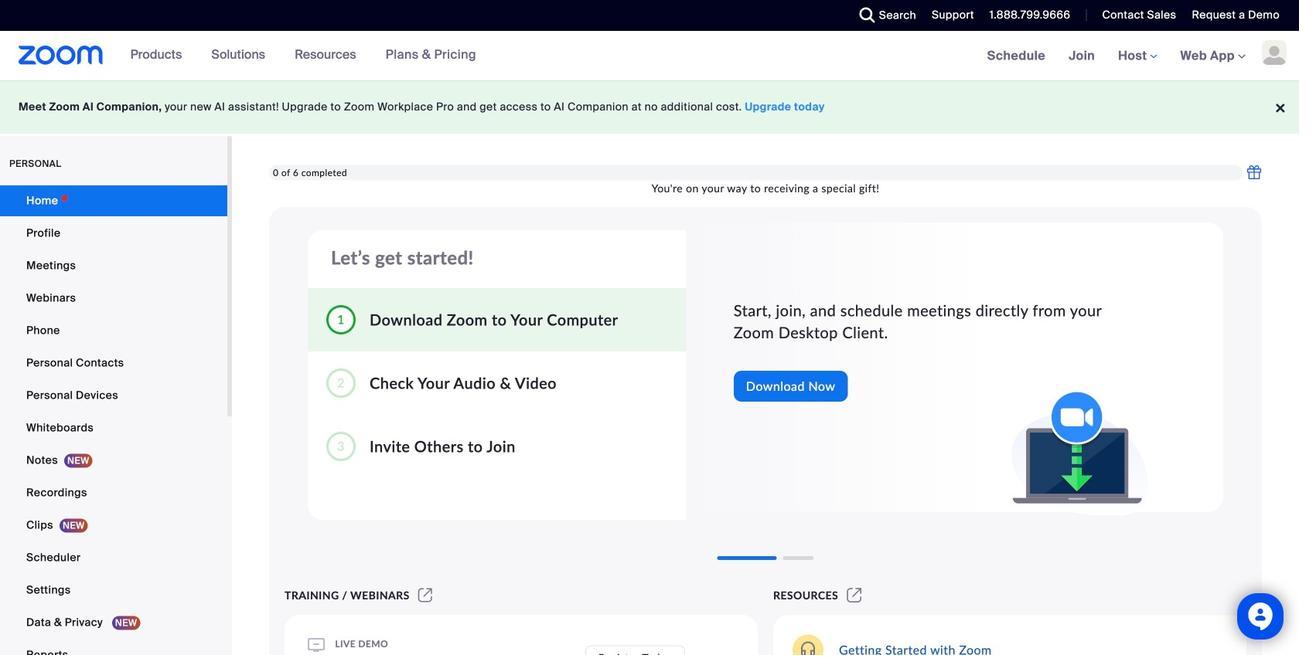 Task type: locate. For each thing, give the bounding box(es) containing it.
personal menu menu
[[0, 186, 227, 656]]

product information navigation
[[119, 31, 488, 80]]

footer
[[0, 80, 1299, 134]]

banner
[[0, 31, 1299, 82]]

window new image
[[416, 589, 435, 603]]



Task type: vqa. For each thing, say whether or not it's contained in the screenshot.
the window new icon
yes



Task type: describe. For each thing, give the bounding box(es) containing it.
zoom logo image
[[19, 46, 103, 65]]

profile picture image
[[1262, 40, 1287, 65]]

window new image
[[845, 589, 864, 603]]

meetings navigation
[[976, 31, 1299, 82]]



